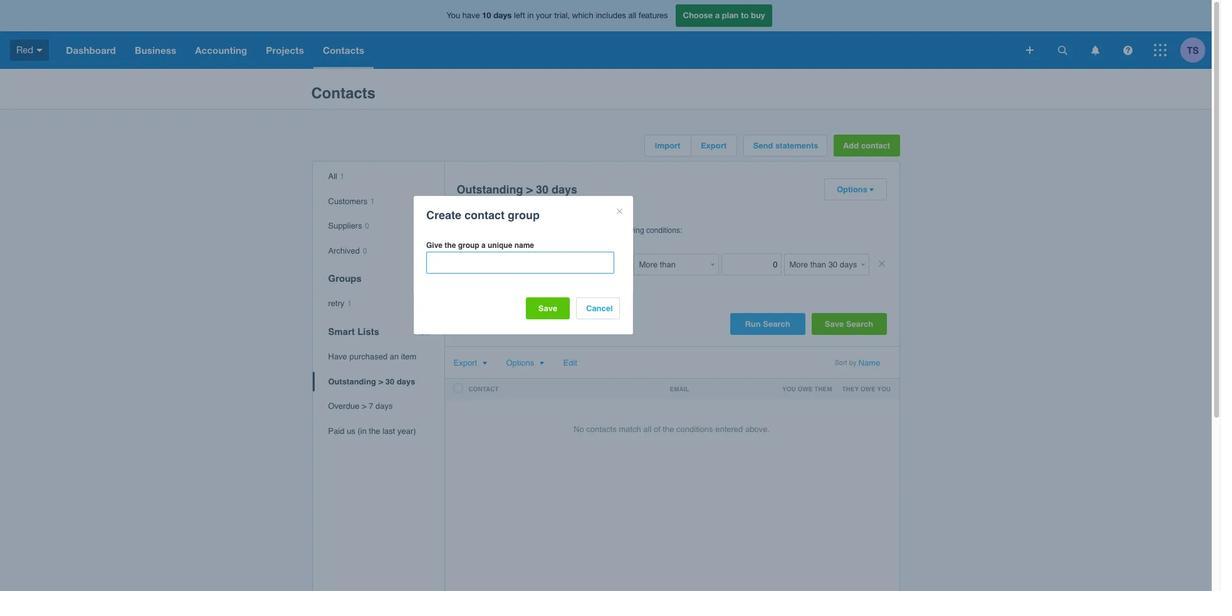 Task type: vqa. For each thing, say whether or not it's contained in the screenshot.
the rightmost svg icon
yes



Task type: describe. For each thing, give the bounding box(es) containing it.
import button
[[645, 135, 690, 156]]

cancel button
[[577, 298, 619, 319]]

1 horizontal spatial outstanding
[[457, 183, 523, 196]]

cancel
[[586, 304, 613, 313]]

options for email
[[506, 359, 534, 368]]

0 for archived
[[363, 247, 367, 256]]

have purchased an item
[[328, 352, 416, 362]]

which
[[572, 11, 593, 20]]

1 vertical spatial a
[[481, 241, 486, 250]]

lists
[[357, 327, 379, 337]]

0 horizontal spatial svg image
[[1091, 45, 1099, 55]]

new for smart lists
[[415, 328, 431, 337]]

all 1
[[328, 172, 344, 181]]

archived
[[328, 246, 360, 256]]

last
[[383, 427, 395, 436]]

match
[[619, 425, 641, 434]]

condition
[[498, 293, 534, 302]]

suppliers 0
[[328, 221, 369, 231]]

have
[[328, 352, 347, 362]]

export for topmost export button
[[701, 141, 727, 150]]

import
[[655, 141, 680, 150]]

edit button
[[563, 359, 577, 368]]

+ add a condition button
[[457, 286, 544, 308]]

send statements
[[753, 141, 818, 150]]

new link for groups
[[415, 275, 431, 285]]

email
[[670, 386, 689, 393]]

new link for smart lists
[[415, 328, 431, 338]]

the left conditions at the right of the page
[[663, 425, 674, 434]]

no contacts match all of the conditions entered above.
[[574, 425, 770, 434]]

unique
[[488, 241, 512, 250]]

run search button
[[730, 313, 805, 335]]

el image
[[482, 362, 487, 366]]

give
[[426, 241, 443, 250]]

1 for all
[[370, 197, 375, 206]]

to
[[741, 10, 749, 20]]

a inside ts banner
[[715, 10, 720, 20]]

add contact button
[[833, 135, 900, 157]]

options for of the following conditions:
[[837, 185, 868, 194]]

them
[[814, 386, 832, 393]]

save for save search
[[825, 320, 844, 329]]

save search button
[[811, 313, 887, 335]]

ts banner
[[0, 0, 1212, 69]]

options button for of the following conditions:
[[825, 179, 886, 200]]

features
[[639, 11, 668, 20]]

1 vertical spatial export button
[[454, 359, 487, 368]]

paid
[[328, 427, 344, 436]]

0 vertical spatial export button
[[691, 135, 736, 156]]

smart
[[328, 327, 355, 337]]

give the group a unique name
[[426, 241, 534, 250]]

send statements button
[[744, 135, 826, 156]]

purchased
[[349, 352, 387, 362]]

contact for create
[[465, 209, 505, 222]]

retry
[[328, 299, 344, 309]]

export for bottom export button
[[454, 359, 477, 368]]

ts button
[[1180, 31, 1212, 69]]

you
[[447, 11, 460, 20]]

choose a plan to buy
[[683, 10, 765, 20]]

the left following
[[602, 226, 613, 235]]

search for run search
[[763, 320, 790, 329]]

2 vertical spatial >
[[362, 402, 366, 411]]

smart lists
[[328, 327, 379, 337]]

choose
[[683, 10, 713, 20]]

1 horizontal spatial >
[[378, 377, 383, 386]]

1 horizontal spatial 30
[[536, 183, 549, 196]]

group for the
[[458, 241, 479, 250]]

(in
[[358, 427, 367, 436]]

you have 10 days left in your trial, which includes all features
[[447, 10, 668, 20]]

item
[[401, 352, 416, 362]]

archived 0
[[328, 246, 367, 256]]

send
[[753, 141, 773, 150]]

conditions:
[[646, 226, 682, 235]]

you owe them
[[782, 386, 832, 393]]

10
[[482, 10, 491, 20]]

an
[[390, 352, 399, 362]]

trial,
[[554, 11, 570, 20]]

ts
[[1187, 44, 1199, 55]]

0 vertical spatial of
[[594, 226, 600, 235]]

0 horizontal spatial outstanding > 30 days
[[328, 377, 415, 386]]

group for contact
[[508, 209, 540, 222]]

contacts
[[311, 85, 376, 102]]

year)
[[397, 427, 416, 436]]

left
[[514, 11, 525, 20]]

run search
[[745, 320, 790, 329]]

statements
[[775, 141, 818, 150]]

save button
[[526, 298, 570, 320]]

no
[[574, 425, 584, 434]]

red
[[16, 44, 33, 55]]



Task type: locate. For each thing, give the bounding box(es) containing it.
find customers matching
[[457, 226, 541, 235]]

outstanding up create contact group
[[457, 183, 523, 196]]

days up all "text box"
[[552, 183, 577, 196]]

contacts
[[586, 425, 617, 434]]

1 vertical spatial all
[[643, 425, 651, 434]]

save search
[[825, 320, 873, 329]]

1 right all
[[340, 172, 344, 181]]

1 vertical spatial 1
[[370, 197, 375, 206]]

in
[[527, 11, 534, 20]]

1 vertical spatial new
[[415, 328, 431, 337]]

outstanding
[[457, 183, 523, 196], [328, 377, 376, 386]]

new up 'item'
[[415, 328, 431, 337]]

30 up matching
[[536, 183, 549, 196]]

None text field
[[458, 254, 532, 276], [633, 254, 707, 276], [721, 254, 781, 276], [784, 254, 858, 276], [458, 254, 532, 276], [633, 254, 707, 276], [721, 254, 781, 276], [784, 254, 858, 276]]

0 horizontal spatial search
[[763, 320, 790, 329]]

el image
[[869, 188, 874, 192], [539, 362, 544, 366]]

> left 7 at the left bottom of page
[[362, 402, 366, 411]]

1 vertical spatial add
[[473, 293, 489, 302]]

find
[[457, 226, 471, 235]]

customers 1
[[328, 197, 375, 206]]

0 horizontal spatial 1
[[340, 172, 344, 181]]

add inside button
[[473, 293, 489, 302]]

all inside you have 10 days left in your trial, which includes all features
[[628, 11, 636, 20]]

0 horizontal spatial group
[[458, 241, 479, 250]]

1 for groups
[[347, 300, 352, 309]]

1 horizontal spatial outstanding > 30 days
[[457, 183, 577, 196]]

1 vertical spatial group
[[458, 241, 479, 250]]

1 owe from the left
[[798, 386, 813, 393]]

by
[[849, 359, 856, 367]]

0 horizontal spatial save
[[538, 304, 557, 313]]

0 inside suppliers 0
[[365, 222, 369, 231]]

2 vertical spatial a
[[491, 293, 495, 302]]

red button
[[0, 31, 57, 69]]

1 new from the top
[[415, 275, 431, 284]]

1 horizontal spatial all
[[643, 425, 651, 434]]

they owe you
[[842, 386, 891, 393]]

they
[[842, 386, 859, 393]]

svg image inside red popup button
[[37, 49, 43, 52]]

you left them
[[782, 386, 796, 393]]

1 horizontal spatial el image
[[869, 188, 874, 192]]

owe left them
[[798, 386, 813, 393]]

save left cancel button at the bottom of the page
[[538, 304, 557, 313]]

1 horizontal spatial you
[[877, 386, 891, 393]]

0 vertical spatial el image
[[869, 188, 874, 192]]

7
[[369, 402, 373, 411]]

0 right archived
[[363, 247, 367, 256]]

add inside "button"
[[843, 141, 859, 150]]

All text field
[[548, 220, 575, 242]]

30
[[536, 183, 549, 196], [385, 377, 394, 386]]

1 horizontal spatial a
[[491, 293, 495, 302]]

buy
[[751, 10, 765, 20]]

0 horizontal spatial >
[[362, 402, 366, 411]]

30 down an
[[385, 377, 394, 386]]

2 you from the left
[[877, 386, 891, 393]]

1 horizontal spatial 1
[[347, 300, 352, 309]]

0 horizontal spatial options button
[[506, 359, 544, 368]]

+
[[466, 293, 471, 302]]

0 vertical spatial options button
[[825, 179, 886, 200]]

add right +
[[473, 293, 489, 302]]

contact inside "button"
[[861, 141, 890, 150]]

conditions
[[676, 425, 713, 434]]

outstanding up overdue > 7 days
[[328, 377, 376, 386]]

all left features
[[628, 11, 636, 20]]

0 horizontal spatial owe
[[798, 386, 813, 393]]

plan
[[722, 10, 739, 20]]

export button
[[691, 135, 736, 156], [454, 359, 487, 368]]

the right '(in'
[[369, 427, 380, 436]]

sort by name
[[835, 359, 880, 368]]

days
[[493, 10, 512, 20], [552, 183, 577, 196], [397, 377, 415, 386], [375, 402, 393, 411]]

options button
[[825, 179, 886, 200], [506, 359, 544, 368]]

1 vertical spatial new link
[[415, 328, 431, 338]]

new down give
[[415, 275, 431, 284]]

a left plan
[[715, 10, 720, 20]]

2 new from the top
[[415, 328, 431, 337]]

1 vertical spatial outstanding
[[328, 377, 376, 386]]

0 vertical spatial group
[[508, 209, 540, 222]]

svg image
[[1154, 44, 1167, 56], [1091, 45, 1099, 55]]

search
[[763, 320, 790, 329], [846, 320, 873, 329]]

you down name button
[[877, 386, 891, 393]]

0 horizontal spatial export button
[[454, 359, 487, 368]]

new link up 'item'
[[415, 328, 431, 338]]

all
[[328, 172, 337, 181]]

0 horizontal spatial el image
[[539, 362, 544, 366]]

1
[[340, 172, 344, 181], [370, 197, 375, 206], [347, 300, 352, 309]]

save up the sort
[[825, 320, 844, 329]]

matching
[[510, 226, 541, 235]]

1 vertical spatial >
[[378, 377, 383, 386]]

0 horizontal spatial export
[[454, 359, 477, 368]]

a inside button
[[491, 293, 495, 302]]

export button up "contact"
[[454, 359, 487, 368]]

options right el image at the bottom left
[[506, 359, 534, 368]]

0 horizontal spatial options
[[506, 359, 534, 368]]

0 vertical spatial save
[[538, 304, 557, 313]]

groups
[[328, 274, 362, 284]]

1 horizontal spatial add
[[843, 141, 859, 150]]

1 horizontal spatial options button
[[825, 179, 886, 200]]

a left condition
[[491, 293, 495, 302]]

the right give
[[445, 241, 456, 250]]

0 vertical spatial contact
[[861, 141, 890, 150]]

have
[[462, 11, 480, 20]]

overdue > 7 days
[[328, 402, 393, 411]]

edit
[[563, 359, 577, 368]]

0 vertical spatial new link
[[415, 275, 431, 285]]

1 vertical spatial save
[[825, 320, 844, 329]]

of the following conditions:
[[594, 226, 682, 235]]

following
[[615, 226, 644, 235]]

you
[[782, 386, 796, 393], [877, 386, 891, 393]]

customers
[[473, 226, 508, 235]]

0 horizontal spatial add
[[473, 293, 489, 302]]

2 horizontal spatial 1
[[370, 197, 375, 206]]

1 horizontal spatial export
[[701, 141, 727, 150]]

search up "sort by name"
[[846, 320, 873, 329]]

create contact group
[[426, 209, 540, 222]]

contact for add
[[861, 141, 890, 150]]

1 you from the left
[[782, 386, 796, 393]]

1 horizontal spatial group
[[508, 209, 540, 222]]

1 vertical spatial of
[[654, 425, 661, 434]]

> down have purchased an item
[[378, 377, 383, 386]]

2 new link from the top
[[415, 328, 431, 338]]

svg image
[[1058, 45, 1067, 55], [1123, 45, 1132, 55], [1026, 46, 1034, 54], [37, 49, 43, 52]]

customers
[[328, 197, 368, 206]]

new for groups
[[415, 275, 431, 284]]

0 horizontal spatial of
[[594, 226, 600, 235]]

search right run
[[763, 320, 790, 329]]

0 vertical spatial export
[[701, 141, 727, 150]]

0 horizontal spatial 30
[[385, 377, 394, 386]]

el image for email
[[539, 362, 544, 366]]

new link down give
[[415, 275, 431, 285]]

0 horizontal spatial outstanding
[[328, 377, 376, 386]]

new
[[415, 275, 431, 284], [415, 328, 431, 337]]

owe for they
[[861, 386, 875, 393]]

1 right retry
[[347, 300, 352, 309]]

1 inside customers 1
[[370, 197, 375, 206]]

2 horizontal spatial >
[[526, 183, 533, 196]]

+ add a condition
[[466, 293, 534, 302]]

outstanding > 30 days up matching
[[457, 183, 577, 196]]

export left el image at the bottom left
[[454, 359, 477, 368]]

options down add contact
[[837, 185, 868, 194]]

1 horizontal spatial search
[[846, 320, 873, 329]]

1 horizontal spatial of
[[654, 425, 661, 434]]

outstanding > 30 days down have purchased an item
[[328, 377, 415, 386]]

0 vertical spatial new
[[415, 275, 431, 284]]

0 inside "archived 0"
[[363, 247, 367, 256]]

of right match at the bottom right of the page
[[654, 425, 661, 434]]

1 vertical spatial 30
[[385, 377, 394, 386]]

1 vertical spatial 0
[[363, 247, 367, 256]]

1 vertical spatial el image
[[539, 362, 544, 366]]

export inside button
[[701, 141, 727, 150]]

0 vertical spatial 0
[[365, 222, 369, 231]]

retry 1
[[328, 299, 352, 309]]

0 horizontal spatial a
[[481, 241, 486, 250]]

search for save search
[[846, 320, 873, 329]]

el image for of the following conditions:
[[869, 188, 874, 192]]

0 horizontal spatial contact
[[465, 209, 505, 222]]

0 right suppliers
[[365, 222, 369, 231]]

0 vertical spatial 30
[[536, 183, 549, 196]]

days down 'item'
[[397, 377, 415, 386]]

group
[[508, 209, 540, 222], [458, 241, 479, 250]]

sort
[[835, 359, 847, 367]]

export button right the import button
[[691, 135, 736, 156]]

name button
[[858, 359, 880, 368]]

0 horizontal spatial you
[[782, 386, 796, 393]]

el image left edit button
[[539, 362, 544, 366]]

days right 7 at the left bottom of page
[[375, 402, 393, 411]]

1 horizontal spatial save
[[825, 320, 844, 329]]

us
[[347, 427, 355, 436]]

1 horizontal spatial options
[[837, 185, 868, 194]]

1 horizontal spatial owe
[[861, 386, 875, 393]]

options
[[837, 185, 868, 194], [506, 359, 534, 368]]

2 search from the left
[[846, 320, 873, 329]]

owe for you
[[798, 386, 813, 393]]

None text field
[[546, 254, 620, 276]]

1 right customers
[[370, 197, 375, 206]]

0 vertical spatial all
[[628, 11, 636, 20]]

a
[[715, 10, 720, 20], [481, 241, 486, 250], [491, 293, 495, 302]]

0 vertical spatial >
[[526, 183, 533, 196]]

contact
[[469, 386, 499, 393]]

options button for email
[[506, 359, 544, 368]]

0 for suppliers
[[365, 222, 369, 231]]

options button right el image at the bottom left
[[506, 359, 544, 368]]

0 vertical spatial outstanding
[[457, 183, 523, 196]]

0 vertical spatial add
[[843, 141, 859, 150]]

0 vertical spatial options
[[837, 185, 868, 194]]

1 vertical spatial options button
[[506, 359, 544, 368]]

2 vertical spatial 1
[[347, 300, 352, 309]]

2 horizontal spatial a
[[715, 10, 720, 20]]

days inside ts banner
[[493, 10, 512, 20]]

2 owe from the left
[[861, 386, 875, 393]]

run
[[745, 320, 761, 329]]

1 inside retry 1
[[347, 300, 352, 309]]

1 new link from the top
[[415, 275, 431, 285]]

a left unique
[[481, 241, 486, 250]]

1 horizontal spatial export button
[[691, 135, 736, 156]]

1 horizontal spatial contact
[[861, 141, 890, 150]]

paid us (in the last year)
[[328, 427, 416, 436]]

search inside button
[[763, 320, 790, 329]]

suppliers
[[328, 221, 362, 231]]

0 horizontal spatial all
[[628, 11, 636, 20]]

includes
[[596, 11, 626, 20]]

save for save
[[538, 304, 557, 313]]

all right match at the bottom right of the page
[[643, 425, 651, 434]]

search inside button
[[846, 320, 873, 329]]

outstanding > 30 days
[[457, 183, 577, 196], [328, 377, 415, 386]]

export
[[701, 141, 727, 150], [454, 359, 477, 368]]

your
[[536, 11, 552, 20]]

1 vertical spatial contact
[[465, 209, 505, 222]]

group up matching
[[508, 209, 540, 222]]

Give the group a unique name text field
[[426, 252, 614, 274]]

group down find
[[458, 241, 479, 250]]

name
[[858, 359, 880, 368]]

create
[[426, 209, 461, 222]]

0
[[365, 222, 369, 231], [363, 247, 367, 256]]

1 vertical spatial outstanding > 30 days
[[328, 377, 415, 386]]

days right 10
[[493, 10, 512, 20]]

name
[[514, 241, 534, 250]]

el image down add contact
[[869, 188, 874, 192]]

add right statements
[[843, 141, 859, 150]]

> up matching
[[526, 183, 533, 196]]

overdue
[[328, 402, 359, 411]]

1 inside all 1
[[340, 172, 344, 181]]

add
[[843, 141, 859, 150], [473, 293, 489, 302]]

above.
[[745, 425, 770, 434]]

1 vertical spatial options
[[506, 359, 534, 368]]

owe
[[798, 386, 813, 393], [861, 386, 875, 393]]

0 vertical spatial outstanding > 30 days
[[457, 183, 577, 196]]

0 vertical spatial a
[[715, 10, 720, 20]]

add contact
[[843, 141, 890, 150]]

owe right they
[[861, 386, 875, 393]]

export right the import button
[[701, 141, 727, 150]]

1 search from the left
[[763, 320, 790, 329]]

0 vertical spatial 1
[[340, 172, 344, 181]]

options button down add contact
[[825, 179, 886, 200]]

1 vertical spatial export
[[454, 359, 477, 368]]

of left following
[[594, 226, 600, 235]]

1 horizontal spatial svg image
[[1154, 44, 1167, 56]]



